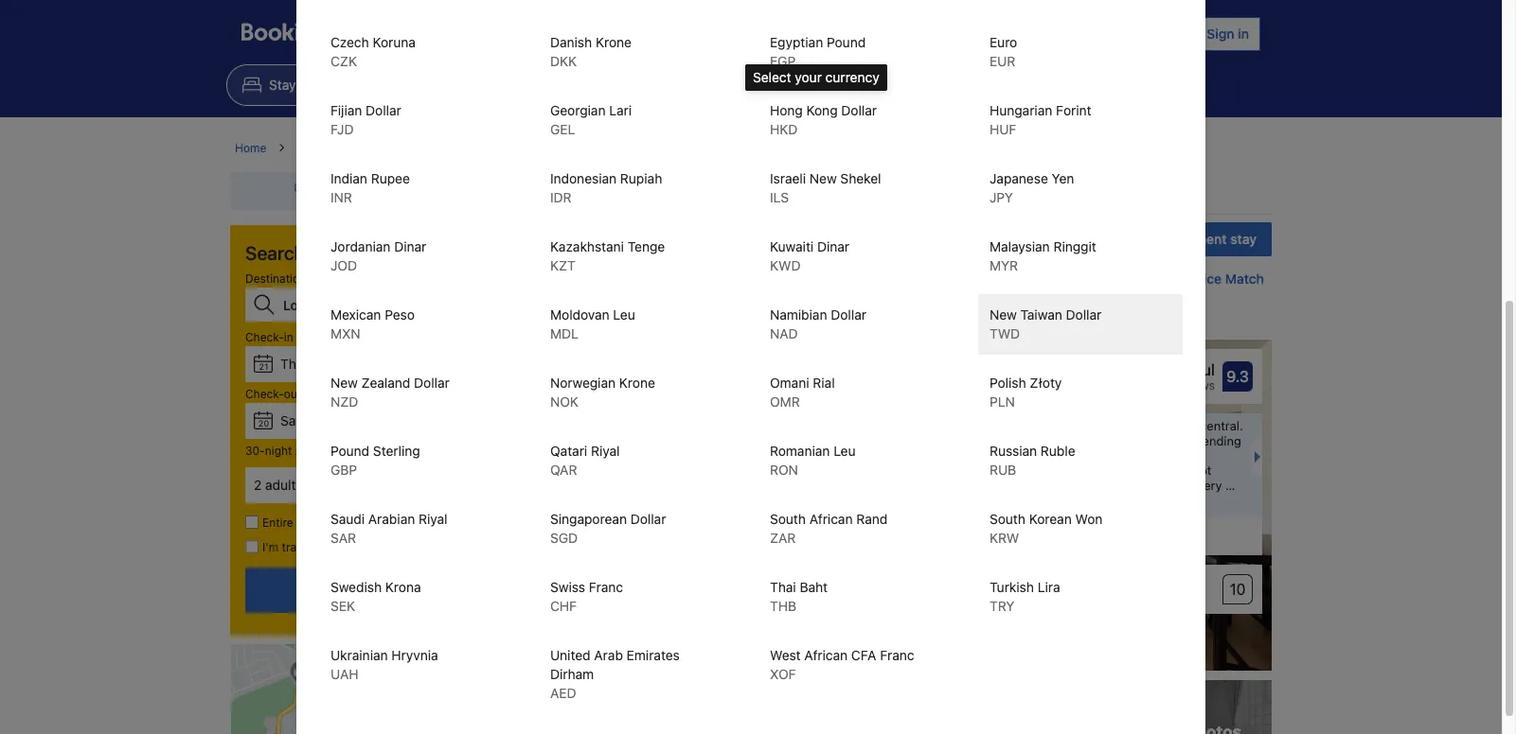 Task type: describe. For each thing, give the bounding box(es) containing it.
apartments inside 'search' section
[[347, 516, 408, 530]]

in for it's
[[1062, 419, 1072, 434]]

st
[[605, 294, 618, 310]]

thursday, december 21, 2023
[[280, 356, 464, 372]]

south african rand zar
[[770, 511, 888, 546]]

scored 10 element
[[1223, 575, 1253, 605]]

excellent
[[494, 314, 554, 330]]

dollar inside fijian dollar fjd
[[366, 102, 401, 118]]

west african cfa franc xof
[[770, 648, 915, 683]]

romanian leu ron
[[770, 443, 856, 478]]

sm4
[[715, 294, 743, 310]]

needed
[[1041, 463, 1084, 478]]

work
[[349, 541, 375, 555]]

japanese yen jpy
[[990, 170, 1074, 206]]

cruises link
[[699, 64, 804, 106]]

sek
[[331, 599, 355, 615]]

20,
[[393, 413, 413, 429]]

romanian
[[770, 443, 830, 459]]

reviews inside 'guest reviews (3)' link
[[1000, 181, 1046, 197]]

hong
[[770, 102, 803, 118]]

1 vertical spatial a
[[1041, 448, 1048, 463]]

january
[[341, 413, 390, 429]]

usd button
[[790, 11, 844, 57]]

cruises
[[742, 77, 788, 93]]

krona
[[385, 580, 421, 596]]

choice
[[1101, 478, 1139, 493]]

guest reviews (3) link
[[945, 165, 1083, 214]]

0 vertical spatial a
[[1076, 419, 1082, 434]]

stay inside 'search' section
[[295, 444, 318, 458]]

travel sustainable level 2
[[552, 225, 691, 240]]

0 vertical spatial very
[[1086, 419, 1110, 434]]

new for new zealand dollar nzd
[[331, 375, 358, 391]]

we've
[[1041, 434, 1076, 449]]

0 vertical spatial apartments
[[313, 141, 374, 155]]

booking.com image
[[242, 23, 378, 45]]

swedish krona sek
[[331, 580, 421, 615]]

moldovan leu mdl
[[550, 307, 635, 342]]

malaysian
[[990, 239, 1050, 255]]

uah
[[331, 667, 358, 683]]

inr
[[331, 189, 352, 206]]

sign in
[[1207, 26, 1249, 42]]

scored 9.3 element
[[1223, 362, 1253, 392]]

schoolgate
[[512, 294, 581, 310]]

list
[[969, 26, 994, 43]]

israeli new shekel ils
[[770, 170, 881, 206]]

xof
[[770, 667, 796, 683]]

mdl
[[550, 326, 579, 342]]

indonesian rupiah idr
[[550, 170, 662, 206]]

taxi
[[754, 225, 773, 240]]

singaporean
[[550, 511, 627, 528]]

lari
[[609, 102, 632, 118]]

georgian
[[550, 102, 606, 118]]

won
[[1076, 511, 1103, 528]]

sterling
[[373, 443, 420, 459]]

wonderful 3 reviews
[[1142, 362, 1215, 393]]

there.
[[1113, 463, 1147, 478]]

african for south
[[810, 511, 853, 528]]

your for reserve
[[1131, 231, 1159, 247]]

rial
[[813, 375, 835, 391]]

riyal inside saudi arabian riyal sar
[[419, 511, 448, 528]]

check-in date
[[245, 331, 320, 345]]

norwegian
[[550, 375, 616, 391]]

fjd
[[331, 121, 354, 137]]

kong
[[807, 102, 838, 118]]

all
[[297, 141, 310, 155]]

rated wonderful element
[[1033, 359, 1215, 382]]

check- for out
[[245, 387, 284, 402]]

21
[[259, 362, 268, 372]]

georgian lari gel
[[550, 102, 632, 137]]

united inside schoolgate dr, st helier, morden sm4 5dh, uk, london, united kingdom excellent location – show map
[[860, 294, 900, 310]]

in for sign
[[1238, 26, 1249, 42]]

out
[[284, 387, 302, 402]]

excellent location – show map button
[[494, 314, 691, 330]]

swedish
[[331, 580, 382, 596]]

indonesian
[[550, 170, 617, 187]]

krone for norwegian krone nok
[[619, 375, 655, 391]]

2 adults · 0 children · 1 room button
[[245, 468, 464, 504]]

kuwaiti dinar kwd
[[770, 239, 850, 274]]

cfa
[[851, 648, 877, 664]]

namibian
[[770, 307, 827, 323]]

location,
[[1148, 419, 1197, 434]]

russian ruble rub
[[990, 443, 1076, 478]]

all.
[[1157, 478, 1173, 493]]

the
[[1079, 478, 1098, 493]]

kuwaiti
[[770, 239, 814, 255]]

try
[[990, 599, 1015, 615]]

1 · from the left
[[306, 477, 310, 493]]

your for select
[[795, 69, 822, 85]]

nzd
[[331, 394, 358, 410]]

destination/property
[[245, 272, 356, 286]]

0 vertical spatial it's
[[1041, 419, 1059, 434]]

kazakhstani
[[550, 239, 624, 255]]

koruna
[[373, 34, 416, 50]]

all apartments link
[[297, 140, 374, 157]]

reviews inside wonderful 3 reviews
[[1175, 379, 1215, 393]]

map
[[662, 314, 691, 330]]

select
[[753, 69, 791, 85]]

ringgit
[[1054, 239, 1097, 255]]

overview
[[510, 181, 567, 197]]

west
[[770, 648, 801, 664]]

egyptian pound egp
[[770, 34, 866, 69]]

polish złoty pln
[[990, 375, 1062, 410]]

aed
[[550, 686, 576, 702]]

sgd
[[550, 530, 578, 546]]

czk
[[331, 53, 357, 69]]

property
[[1033, 26, 1094, 43]]

while
[[1154, 434, 1184, 449]]

malaysian ringgit myr
[[990, 239, 1097, 274]]

& for price
[[692, 181, 701, 197]]

2 inside button
[[254, 477, 262, 493]]

kingdom
[[904, 294, 958, 310]]

apartment
[[1162, 231, 1227, 247]]

lira
[[1038, 580, 1060, 596]]

gel
[[550, 121, 575, 137]]



Task type: vqa. For each thing, say whether or not it's contained in the screenshot.
1st "svg" icon from the right
no



Task type: locate. For each thing, give the bounding box(es) containing it.
stay right apartment
[[1231, 231, 1257, 247]]

was
[[1087, 463, 1110, 478]]

in right sign
[[1238, 26, 1249, 42]]

a right previous "icon"
[[1041, 448, 1048, 463]]

1 horizontal spatial morden
[[664, 294, 711, 310]]

in up ruble
[[1062, 419, 1072, 434]]

african inside south african rand zar
[[810, 511, 853, 528]]

apartment
[[597, 181, 662, 197]]

united up dirham
[[550, 648, 591, 664]]

twd
[[990, 326, 1020, 342]]

leu inside romanian leu ron
[[834, 443, 856, 459]]

shekel
[[841, 170, 881, 187]]

south up krw
[[990, 511, 1026, 528]]

1 horizontal spatial stay
[[1231, 231, 1257, 247]]

0 vertical spatial leu
[[613, 307, 635, 323]]

1 vertical spatial pound
[[331, 443, 370, 459]]

pound inside "pound sterling gbp"
[[331, 443, 370, 459]]

stay inside button
[[1231, 231, 1257, 247]]

1 vertical spatial apartments
[[347, 516, 408, 530]]

huf
[[990, 121, 1017, 137]]

0 horizontal spatial riyal
[[419, 511, 448, 528]]

very
[[1086, 419, 1110, 434], [1198, 478, 1222, 493]]

thai baht thb
[[770, 580, 828, 615]]

december
[[344, 356, 407, 372]]

kzt
[[550, 258, 576, 274]]

1 check- from the top
[[245, 331, 284, 345]]

dollar inside new taiwan dollar twd
[[1066, 307, 1102, 323]]

house
[[857, 181, 896, 197]]

krone inside danish krone dkk
[[596, 34, 632, 50]]

thursday,
[[280, 356, 340, 372]]

reserve your apartment stay
[[1077, 231, 1257, 247]]

ron
[[770, 462, 798, 478]]

& inside "link"
[[692, 181, 701, 197]]

0 horizontal spatial in
[[284, 331, 293, 345]]

0 horizontal spatial your
[[795, 69, 822, 85]]

krone
[[596, 34, 632, 50], [619, 375, 655, 391]]

0 vertical spatial morden
[[540, 257, 621, 283]]

for
[[331, 541, 346, 555]]

1 vertical spatial date
[[305, 387, 328, 402]]

united inside united arab emirates dirham aed
[[550, 648, 591, 664]]

1 horizontal spatial new
[[810, 170, 837, 187]]

1 south from the left
[[770, 511, 806, 528]]

2 dinar from the left
[[817, 239, 850, 255]]

house rules link
[[842, 165, 945, 214]]

stays
[[269, 77, 303, 93]]

krone for danish krone dkk
[[596, 34, 632, 50]]

morden up "map"
[[664, 294, 711, 310]]

1 horizontal spatial reviews
[[1175, 379, 1215, 393]]

0 horizontal spatial morden
[[540, 257, 621, 283]]

south inside south african rand zar
[[770, 511, 806, 528]]

pound up gbp
[[331, 443, 370, 459]]

0 horizontal spatial 2
[[254, 477, 262, 493]]

emirates
[[627, 648, 680, 664]]

1 vertical spatial leu
[[834, 443, 856, 459]]

0 vertical spatial stay
[[1231, 231, 1257, 247]]

dollar right fijian
[[366, 102, 401, 118]]

check- for in
[[245, 331, 284, 345]]

& inside 'search' section
[[335, 516, 344, 530]]

dollar right singaporean
[[631, 511, 666, 528]]

0 horizontal spatial pound
[[331, 443, 370, 459]]

guest reviews (3)
[[960, 181, 1068, 197]]

0 horizontal spatial a
[[1041, 448, 1048, 463]]

check-out date
[[245, 387, 328, 402]]

2 vertical spatial your
[[1131, 231, 1159, 247]]

1 horizontal spatial united
[[860, 294, 900, 310]]

in inside sign in link
[[1238, 26, 1249, 42]]

qatari
[[550, 443, 587, 459]]

1 horizontal spatial 2
[[684, 225, 691, 240]]

…
[[1226, 478, 1235, 493]]

south inside south korean won krw
[[990, 511, 1026, 528]]

0 vertical spatial search
[[245, 242, 305, 264]]

0 horizontal spatial it's
[[1041, 419, 1059, 434]]

1 vertical spatial riyal
[[419, 511, 448, 528]]

1 vertical spatial 2
[[254, 477, 262, 493]]

search inside search button
[[331, 582, 379, 600]]

3
[[1164, 379, 1171, 393]]

1 vertical spatial check-
[[245, 387, 284, 402]]

your inside button
[[1131, 231, 1159, 247]]

1 horizontal spatial leu
[[834, 443, 856, 459]]

1 horizontal spatial franc
[[880, 648, 915, 664]]

dinar inside jordanian dinar jod
[[394, 239, 427, 255]]

search
[[245, 242, 305, 264], [331, 582, 379, 600]]

dollar inside new zealand dollar nzd
[[414, 375, 450, 391]]

krone right the norwegian
[[619, 375, 655, 391]]

united right london,
[[860, 294, 900, 310]]

1 horizontal spatial in
[[1062, 419, 1072, 434]]

0 vertical spatial 2
[[684, 225, 691, 240]]

new inside "israeli new shekel ils"
[[810, 170, 837, 187]]

in
[[1238, 26, 1249, 42], [284, 331, 293, 345], [1062, 419, 1072, 434]]

travel
[[552, 225, 584, 240]]

entire homes & apartments
[[262, 516, 408, 530]]

there
[[1121, 434, 1151, 449]]

0 horizontal spatial ·
[[306, 477, 310, 493]]

not
[[1193, 463, 1212, 478]]

rules
[[900, 181, 930, 197]]

0 vertical spatial new
[[810, 170, 837, 187]]

leu
[[613, 307, 635, 323], [834, 443, 856, 459]]

amenities
[[766, 181, 826, 197]]

0 vertical spatial check-
[[245, 331, 284, 345]]

0 horizontal spatial south
[[770, 511, 806, 528]]

search section
[[223, 157, 487, 735]]

1 horizontal spatial it's
[[1177, 478, 1194, 493]]

arabian
[[368, 511, 415, 528]]

1 vertical spatial reviews
[[1175, 379, 1215, 393]]

saturday,
[[280, 413, 338, 429]]

singaporean dollar sgd
[[550, 511, 666, 546]]

1 horizontal spatial south
[[990, 511, 1026, 528]]

2 horizontal spatial your
[[1131, 231, 1159, 247]]

0 horizontal spatial new
[[331, 375, 358, 391]]

&
[[692, 181, 701, 197], [335, 516, 344, 530]]

room
[[626, 257, 687, 283]]

turkish
[[990, 580, 1034, 596]]

1 horizontal spatial your
[[998, 26, 1029, 43]]

your for list
[[998, 26, 1029, 43]]

2 check- from the top
[[245, 387, 284, 402]]

0 vertical spatial date
[[297, 331, 320, 345]]

0 vertical spatial riyal
[[591, 443, 620, 459]]

conference,
[[1051, 448, 1119, 463]]

in for check-
[[284, 331, 293, 345]]

franc inside swiss franc chf
[[589, 580, 623, 596]]

guest
[[960, 181, 996, 197]]

hong kong dollar hkd
[[770, 102, 877, 137]]

dinar right the jordanian
[[394, 239, 427, 255]]

2 south from the left
[[990, 511, 1026, 528]]

stay right night
[[295, 444, 318, 458]]

0 horizontal spatial very
[[1086, 419, 1110, 434]]

dollar inside hong kong dollar hkd
[[841, 102, 877, 118]]

dinar for kuwaiti dinar kwd
[[817, 239, 850, 255]]

overview link
[[494, 165, 582, 214]]

0 horizontal spatial united
[[550, 648, 591, 664]]

attractions link
[[808, 64, 934, 106]]

1 horizontal spatial search
[[331, 582, 379, 600]]

krone right danish
[[596, 34, 632, 50]]

date right out
[[305, 387, 328, 402]]

check- up 21
[[245, 331, 284, 345]]

check- down 21
[[245, 387, 284, 402]]

1 vertical spatial stay
[[295, 444, 318, 458]]

peso
[[385, 307, 415, 323]]

czech
[[331, 34, 369, 50]]

dinar inside kuwaiti dinar kwd
[[817, 239, 850, 255]]

dinar right kuwaiti
[[817, 239, 850, 255]]

leu for moldovan leu mdl
[[613, 307, 635, 323]]

1 vertical spatial it's
[[1177, 478, 1194, 493]]

african left cfa
[[804, 648, 848, 664]]

dollar right namibian
[[831, 307, 867, 323]]

0 vertical spatial united
[[860, 294, 900, 310]]

riyal down the room
[[419, 511, 448, 528]]

stayed
[[1079, 434, 1117, 449]]

in inside it's in a very clean location, central. we've stayed there while attending a conference, everything we needed was there.  we did not regret the choice at all. it's very …
[[1062, 419, 1072, 434]]

mexican peso mxn
[[331, 307, 415, 342]]

riyal inside qatari riyal qar
[[591, 443, 620, 459]]

a up conference,
[[1076, 419, 1082, 434]]

2 right the level
[[684, 225, 691, 240]]

2 vertical spatial new
[[331, 375, 358, 391]]

next image
[[1255, 452, 1266, 463]]

location
[[557, 314, 610, 330]]

dollar right taiwan
[[1066, 307, 1102, 323]]

0 horizontal spatial dinar
[[394, 239, 427, 255]]

2 horizontal spatial in
[[1238, 26, 1249, 42]]

morden inside schoolgate dr, st helier, morden sm4 5dh, uk, london, united kingdom excellent location – show map
[[664, 294, 711, 310]]

1 horizontal spatial ·
[[378, 477, 382, 493]]

new inside new zealand dollar nzd
[[331, 375, 358, 391]]

helier,
[[622, 294, 661, 310]]

1 vertical spatial &
[[335, 516, 344, 530]]

south up the "zar"
[[770, 511, 806, 528]]

search up destination/property
[[245, 242, 305, 264]]

franc right cfa
[[880, 648, 915, 664]]

& for apartments
[[335, 516, 344, 530]]

dinar for jordanian dinar jod
[[394, 239, 427, 255]]

0 vertical spatial pound
[[827, 34, 866, 50]]

1 horizontal spatial dinar
[[817, 239, 850, 255]]

leu inside moldovan leu mdl
[[613, 307, 635, 323]]

house rules
[[857, 181, 930, 197]]

very left clean
[[1086, 419, 1110, 434]]

very left …
[[1198, 478, 1222, 493]]

new right israeli at right top
[[810, 170, 837, 187]]

& right info
[[692, 181, 701, 197]]

franc right swiss
[[589, 580, 623, 596]]

date for check-out date
[[305, 387, 328, 402]]

apartments down fjd
[[313, 141, 374, 155]]

it's up ruble
[[1041, 419, 1059, 434]]

free taxi available
[[727, 225, 823, 240]]

new up twd
[[990, 307, 1017, 323]]

date for check-in date
[[297, 331, 320, 345]]

0 horizontal spatial reviews
[[1000, 181, 1046, 197]]

1 horizontal spatial pound
[[827, 34, 866, 50]]

new taiwan dollar twd
[[990, 307, 1102, 342]]

· left 1
[[378, 477, 382, 493]]

1 vertical spatial krone
[[619, 375, 655, 391]]

krone inside norwegian krone nok
[[619, 375, 655, 391]]

new for new taiwan dollar twd
[[990, 307, 1017, 323]]

african for west
[[804, 648, 848, 664]]

african inside west african cfa franc xof
[[804, 648, 848, 664]]

0 horizontal spatial leu
[[613, 307, 635, 323]]

forint
[[1056, 102, 1092, 118]]

1 horizontal spatial &
[[692, 181, 701, 197]]

1 vertical spatial in
[[284, 331, 293, 345]]

fijian
[[331, 102, 362, 118]]

danish krone dkk
[[550, 34, 632, 69]]

2 horizontal spatial new
[[990, 307, 1017, 323]]

new inside new taiwan dollar twd
[[990, 307, 1017, 323]]

myr
[[990, 258, 1018, 274]]

south for krw
[[990, 511, 1026, 528]]

apartment info & price
[[597, 181, 736, 197]]

mexican
[[331, 307, 381, 323]]

1 horizontal spatial riyal
[[591, 443, 620, 459]]

usd
[[801, 26, 833, 43]]

info
[[665, 181, 688, 197]]

check-
[[245, 331, 284, 345], [245, 387, 284, 402]]

dollar inside singaporean dollar sgd
[[631, 511, 666, 528]]

apartments up work on the left bottom of the page
[[347, 516, 408, 530]]

0 horizontal spatial franc
[[589, 580, 623, 596]]

pound inside egyptian pound egp
[[827, 34, 866, 50]]

dollar inside namibian dollar nad
[[831, 307, 867, 323]]

2 left adults
[[254, 477, 262, 493]]

–
[[613, 314, 621, 330]]

1 vertical spatial new
[[990, 307, 1017, 323]]

0 vertical spatial franc
[[589, 580, 623, 596]]

omani
[[770, 375, 809, 391]]

franc inside west african cfa franc xof
[[880, 648, 915, 664]]

all apartments
[[297, 141, 374, 155]]

swiss
[[550, 580, 585, 596]]

& up 'for'
[[335, 516, 344, 530]]

2 · from the left
[[378, 477, 382, 493]]

pound up "currency"
[[827, 34, 866, 50]]

dirham
[[550, 667, 594, 683]]

nad
[[770, 326, 798, 342]]

1 vertical spatial your
[[795, 69, 822, 85]]

0 vertical spatial your
[[998, 26, 1029, 43]]

zar
[[770, 530, 796, 546]]

search down work on the left bottom of the page
[[331, 582, 379, 600]]

0 horizontal spatial stay
[[295, 444, 318, 458]]

it's right all.
[[1177, 478, 1194, 493]]

your up eur
[[998, 26, 1029, 43]]

5dh,
[[747, 294, 778, 310]]

african left rand
[[810, 511, 853, 528]]

your up kong
[[795, 69, 822, 85]]

in inside 'search' section
[[284, 331, 293, 345]]

1 vertical spatial morden
[[664, 294, 711, 310]]

1 horizontal spatial very
[[1198, 478, 1222, 493]]

south for zar
[[770, 511, 806, 528]]

morden
[[540, 257, 621, 283], [664, 294, 711, 310]]

1 vertical spatial very
[[1198, 478, 1222, 493]]

date up thursday,
[[297, 331, 320, 345]]

1 vertical spatial franc
[[880, 648, 915, 664]]

1 horizontal spatial a
[[1076, 419, 1082, 434]]

previous image
[[1020, 452, 1031, 463]]

dollar down 21,
[[414, 375, 450, 391]]

riyal right qatari
[[591, 443, 620, 459]]

japanese
[[990, 170, 1048, 187]]

south korean won krw
[[990, 511, 1103, 546]]

attending
[[1187, 434, 1242, 449]]

0 vertical spatial krone
[[596, 34, 632, 50]]

1 vertical spatial united
[[550, 648, 591, 664]]

1 dinar from the left
[[394, 239, 427, 255]]

leu for romanian leu ron
[[834, 443, 856, 459]]

homes
[[297, 516, 332, 530]]

we
[[1187, 448, 1203, 463]]

your right reserve
[[1131, 231, 1159, 247]]

qar
[[550, 462, 577, 478]]

0 horizontal spatial search
[[245, 242, 305, 264]]

1
[[385, 477, 391, 493]]

schoolgate dr, st helier, morden sm4 5dh, uk, london, united kingdom excellent location – show map
[[494, 294, 962, 330]]

new up "nzd"
[[331, 375, 358, 391]]

ukrainian
[[331, 648, 388, 664]]

in up thursday,
[[284, 331, 293, 345]]

2 vertical spatial in
[[1062, 419, 1072, 434]]

thb
[[770, 599, 797, 615]]

1 vertical spatial african
[[804, 648, 848, 664]]

czech koruna czk
[[331, 34, 416, 69]]

0
[[314, 477, 322, 493]]

0 vertical spatial reviews
[[1000, 181, 1046, 197]]

dollar down "currency"
[[841, 102, 877, 118]]

1 vertical spatial search
[[331, 582, 379, 600]]

uk,
[[781, 294, 803, 310]]

morden down kazakhstani
[[540, 257, 621, 283]]

mxn
[[331, 326, 361, 342]]

hungarian forint huf
[[990, 102, 1092, 137]]

· left 0
[[306, 477, 310, 493]]

0 horizontal spatial &
[[335, 516, 344, 530]]

new
[[810, 170, 837, 187], [990, 307, 1017, 323], [331, 375, 358, 391]]

0 vertical spatial &
[[692, 181, 701, 197]]

0 vertical spatial african
[[810, 511, 853, 528]]

0 vertical spatial in
[[1238, 26, 1249, 42]]



